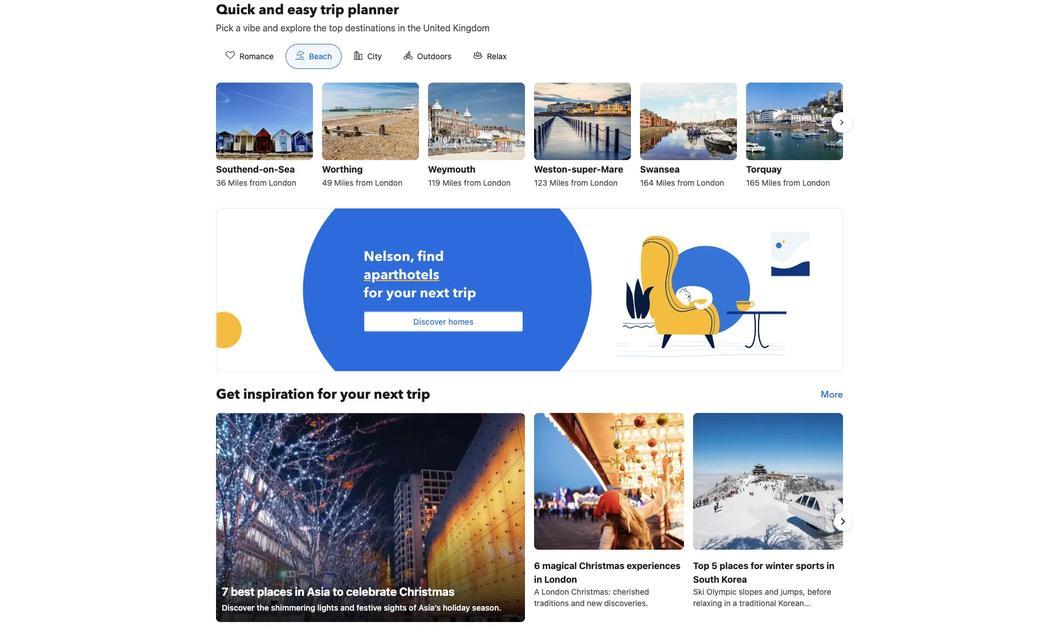 Task type: vqa. For each thing, say whether or not it's contained in the screenshot.
left for
yes



Task type: describe. For each thing, give the bounding box(es) containing it.
6
[[534, 560, 540, 571]]

mare
[[601, 164, 623, 175]]

asia
[[307, 584, 330, 598]]

next inside the nelson, find aparthotels for your next trip
[[420, 284, 449, 303]]

torquay
[[746, 164, 782, 175]]

traditions
[[534, 598, 569, 608]]

bathhouse
[[693, 610, 732, 619]]

your inside the nelson, find aparthotels for your next trip
[[386, 284, 416, 303]]

top
[[693, 560, 709, 571]]

places for best
[[257, 584, 292, 598]]

korea
[[721, 574, 747, 585]]

sights
[[384, 603, 407, 612]]

in inside quick and easy trip planner pick a vibe and explore the top destinations in the united kingdom
[[398, 23, 405, 33]]

weymouth
[[428, 164, 475, 175]]

city
[[367, 52, 382, 61]]

london inside weston-super-mare 123 miles from london
[[590, 178, 618, 188]]

swansea 164 miles from london
[[640, 164, 724, 188]]

inspiration
[[243, 385, 314, 404]]

trip inside the nelson, find aparthotels for your next trip
[[453, 284, 476, 303]]

more link
[[821, 386, 843, 404]]

36
[[216, 178, 226, 188]]

top 5 places for winter sports in south korea ski olympic slopes and jumps, before relaxing in a traditional korean bathhouse
[[693, 560, 835, 619]]

relax
[[487, 52, 507, 61]]

southend-on-sea 36 miles from london
[[216, 164, 296, 188]]

119
[[428, 178, 440, 188]]

miles inside weston-super-mare 123 miles from london
[[549, 178, 569, 188]]

london inside worthing 49 miles from london
[[375, 178, 402, 188]]

from for worthing
[[356, 178, 373, 188]]

winter
[[765, 560, 794, 571]]

relaxing
[[693, 598, 722, 608]]

for for top 5 places for winter sports in south korea ski olympic slopes and jumps, before relaxing in a traditional korean bathhouse
[[751, 560, 763, 571]]

slopes
[[739, 587, 763, 596]]

south
[[693, 574, 719, 585]]

get
[[216, 385, 240, 404]]

celebrate
[[346, 584, 397, 598]]

miles inside "southend-on-sea 36 miles from london"
[[228, 178, 247, 188]]

easy
[[287, 0, 317, 19]]

from inside weston-super-mare 123 miles from london
[[571, 178, 588, 188]]

miles for weymouth
[[442, 178, 462, 188]]

in inside the 7 best places in asia to celebrate christmas discover the shimmering lights and festive sights of asia's holiday season.
[[295, 584, 304, 598]]

worthing 49 miles from london
[[322, 164, 402, 188]]

london inside weymouth 119 miles from london
[[483, 178, 511, 188]]

find
[[417, 248, 444, 266]]

nelson, find aparthotels for your next trip
[[364, 248, 476, 303]]

places for 5
[[720, 560, 748, 571]]

homes
[[448, 317, 474, 326]]

2 horizontal spatial the
[[407, 23, 421, 33]]

to
[[333, 584, 344, 598]]

kingdom
[[453, 23, 490, 33]]

0 horizontal spatial next
[[374, 385, 403, 404]]

magical
[[542, 560, 577, 571]]

6 magical christmas experiences in london a london christmas: cherished traditions and new discoveries.
[[534, 560, 680, 608]]

sea
[[278, 164, 295, 175]]

discover inside the 7 best places in asia to celebrate christmas discover the shimmering lights and festive sights of asia's holiday season.
[[222, 603, 255, 612]]

outdoors
[[417, 52, 452, 61]]

top
[[329, 23, 343, 33]]

in down olympic
[[724, 598, 731, 608]]

vibe
[[243, 23, 260, 33]]

aparthotels
[[364, 266, 439, 285]]

outdoors button
[[394, 44, 461, 69]]

get inspiration for your next trip
[[216, 385, 430, 404]]

in right sports
[[827, 560, 835, 571]]

and up vibe on the top left
[[259, 0, 284, 19]]

7 best places in asia to celebrate christmas region
[[207, 413, 852, 631]]

experiences
[[627, 560, 680, 571]]

united
[[423, 23, 450, 33]]

miles for swansea
[[656, 178, 675, 188]]

swansea
[[640, 164, 680, 175]]

2 vertical spatial trip
[[407, 385, 430, 404]]

miles for torquay
[[762, 178, 781, 188]]

worthing
[[322, 164, 363, 175]]

shimmering
[[271, 603, 315, 612]]

a inside top 5 places for winter sports in south korea ski olympic slopes and jumps, before relaxing in a traditional korean bathhouse
[[733, 598, 737, 608]]



Task type: locate. For each thing, give the bounding box(es) containing it.
for right inspiration
[[318, 385, 337, 404]]

from inside swansea 164 miles from london
[[677, 178, 694, 188]]

romance button
[[216, 44, 283, 69]]

of
[[409, 603, 416, 612]]

1 vertical spatial for
[[318, 385, 337, 404]]

discover down best
[[222, 603, 255, 612]]

lights
[[317, 603, 338, 612]]

2 horizontal spatial trip
[[453, 284, 476, 303]]

1 vertical spatial next
[[374, 385, 403, 404]]

and left new
[[571, 598, 585, 608]]

164
[[640, 178, 654, 188]]

korean
[[778, 598, 804, 608]]

on-
[[263, 164, 278, 175]]

from down weymouth
[[464, 178, 481, 188]]

miles down weymouth
[[442, 178, 462, 188]]

discover left homes
[[413, 317, 446, 326]]

asia's
[[419, 603, 441, 612]]

2 horizontal spatial for
[[751, 560, 763, 571]]

london inside swansea 164 miles from london
[[697, 178, 724, 188]]

from down super-
[[571, 178, 588, 188]]

next
[[420, 284, 449, 303], [374, 385, 403, 404]]

places inside the 7 best places in asia to celebrate christmas discover the shimmering lights and festive sights of asia's holiday season.
[[257, 584, 292, 598]]

2 vertical spatial for
[[751, 560, 763, 571]]

0 vertical spatial your
[[386, 284, 416, 303]]

and inside top 5 places for winter sports in south korea ski olympic slopes and jumps, before relaxing in a traditional korean bathhouse
[[765, 587, 779, 596]]

the left shimmering at the bottom of the page
[[257, 603, 269, 612]]

the inside the 7 best places in asia to celebrate christmas discover the shimmering lights and festive sights of asia's holiday season.
[[257, 603, 269, 612]]

in
[[398, 23, 405, 33], [827, 560, 835, 571], [534, 574, 542, 585], [295, 584, 304, 598], [724, 598, 731, 608]]

and right vibe on the top left
[[263, 23, 278, 33]]

in right destinations
[[398, 23, 405, 33]]

49
[[322, 178, 332, 188]]

miles down worthing
[[334, 178, 354, 188]]

a inside quick and easy trip planner pick a vibe and explore the top destinations in the united kingdom
[[236, 23, 241, 33]]

4 miles from the left
[[549, 178, 569, 188]]

from right 165
[[783, 178, 800, 188]]

discover homes
[[413, 317, 474, 326]]

trip inside quick and easy trip planner pick a vibe and explore the top destinations in the united kingdom
[[321, 0, 344, 19]]

6 from from the left
[[783, 178, 800, 188]]

tab list containing romance
[[207, 44, 526, 70]]

1 vertical spatial trip
[[453, 284, 476, 303]]

sports
[[796, 560, 824, 571]]

0 horizontal spatial places
[[257, 584, 292, 598]]

your
[[386, 284, 416, 303], [340, 385, 370, 404]]

places up shimmering at the bottom of the page
[[257, 584, 292, 598]]

weymouth 119 miles from london
[[428, 164, 511, 188]]

miles inside torquay 165 miles from london
[[762, 178, 781, 188]]

festive
[[356, 603, 382, 612]]

london inside torquay 165 miles from london
[[802, 178, 830, 188]]

traditional
[[739, 598, 776, 608]]

from for swansea
[[677, 178, 694, 188]]

a
[[236, 23, 241, 33], [733, 598, 737, 608]]

places up 'korea'
[[720, 560, 748, 571]]

quick and easy trip planner pick a vibe and explore the top destinations in the united kingdom
[[216, 0, 490, 33]]

from inside weymouth 119 miles from london
[[464, 178, 481, 188]]

ski
[[693, 587, 704, 596]]

pick
[[216, 23, 233, 33]]

next image
[[836, 515, 850, 529]]

1 horizontal spatial the
[[313, 23, 327, 33]]

region containing southend-on-sea
[[207, 78, 852, 194]]

0 vertical spatial discover
[[413, 317, 446, 326]]

1 horizontal spatial your
[[386, 284, 416, 303]]

weston-super-mare 123 miles from london
[[534, 164, 623, 188]]

0 vertical spatial a
[[236, 23, 241, 33]]

miles
[[228, 178, 247, 188], [334, 178, 354, 188], [442, 178, 462, 188], [549, 178, 569, 188], [656, 178, 675, 188], [762, 178, 781, 188]]

christmas
[[579, 560, 624, 571], [399, 584, 455, 598]]

0 vertical spatial for
[[364, 284, 383, 303]]

london
[[269, 178, 296, 188], [375, 178, 402, 188], [483, 178, 511, 188], [590, 178, 618, 188], [697, 178, 724, 188], [802, 178, 830, 188], [544, 574, 577, 585], [542, 587, 569, 596]]

from down "swansea"
[[677, 178, 694, 188]]

destinations
[[345, 23, 395, 33]]

from down worthing
[[356, 178, 373, 188]]

a
[[534, 587, 539, 596]]

london inside "southend-on-sea 36 miles from london"
[[269, 178, 296, 188]]

quick
[[216, 0, 255, 19]]

for left winter
[[751, 560, 763, 571]]

5 from from the left
[[677, 178, 694, 188]]

from for weymouth
[[464, 178, 481, 188]]

relax button
[[464, 44, 516, 69]]

best
[[231, 584, 255, 598]]

7
[[222, 584, 228, 598]]

1 vertical spatial christmas
[[399, 584, 455, 598]]

2 miles from the left
[[334, 178, 354, 188]]

0 vertical spatial christmas
[[579, 560, 624, 571]]

in inside 6 magical christmas experiences in london a london christmas: cherished traditions and new discoveries.
[[534, 574, 542, 585]]

planner
[[348, 0, 399, 19]]

explore
[[281, 23, 311, 33]]

region
[[207, 78, 852, 194]]

and down the to at the bottom of the page
[[340, 603, 354, 612]]

miles down weston-
[[549, 178, 569, 188]]

a left vibe on the top left
[[236, 23, 241, 33]]

miles down torquay
[[762, 178, 781, 188]]

holiday
[[443, 603, 470, 612]]

1 vertical spatial places
[[257, 584, 292, 598]]

0 vertical spatial next
[[420, 284, 449, 303]]

1 horizontal spatial places
[[720, 560, 748, 571]]

0 horizontal spatial trip
[[321, 0, 344, 19]]

miles for worthing
[[334, 178, 354, 188]]

from
[[250, 178, 267, 188], [356, 178, 373, 188], [464, 178, 481, 188], [571, 178, 588, 188], [677, 178, 694, 188], [783, 178, 800, 188]]

in up a
[[534, 574, 542, 585]]

miles down "swansea"
[[656, 178, 675, 188]]

christmas up christmas:
[[579, 560, 624, 571]]

from for torquay
[[783, 178, 800, 188]]

6 miles from the left
[[762, 178, 781, 188]]

super-
[[572, 164, 601, 175]]

trip
[[321, 0, 344, 19], [453, 284, 476, 303], [407, 385, 430, 404]]

from inside worthing 49 miles from london
[[356, 178, 373, 188]]

0 horizontal spatial discover
[[222, 603, 255, 612]]

romance
[[239, 52, 274, 61]]

places inside top 5 places for winter sports in south korea ski olympic slopes and jumps, before relaxing in a traditional korean bathhouse
[[720, 560, 748, 571]]

christmas:
[[571, 587, 611, 596]]

christmas inside 6 magical christmas experiences in london a london christmas: cherished traditions and new discoveries.
[[579, 560, 624, 571]]

from inside "southend-on-sea 36 miles from london"
[[250, 178, 267, 188]]

1 horizontal spatial next
[[420, 284, 449, 303]]

miles inside swansea 164 miles from london
[[656, 178, 675, 188]]

jumps,
[[781, 587, 805, 596]]

tab list
[[207, 44, 526, 70]]

for inside the nelson, find aparthotels for your next trip
[[364, 284, 383, 303]]

for
[[364, 284, 383, 303], [318, 385, 337, 404], [751, 560, 763, 571]]

6 magical christmas experiences in london image
[[534, 413, 684, 550]]

beach
[[309, 52, 332, 61]]

1 horizontal spatial for
[[364, 284, 383, 303]]

olympic
[[706, 587, 737, 596]]

new
[[587, 598, 602, 608]]

cherished
[[613, 587, 649, 596]]

1 miles from the left
[[228, 178, 247, 188]]

1 vertical spatial your
[[340, 385, 370, 404]]

0 horizontal spatial your
[[340, 385, 370, 404]]

in up shimmering at the bottom of the page
[[295, 584, 304, 598]]

1 horizontal spatial trip
[[407, 385, 430, 404]]

season.
[[472, 603, 501, 612]]

1 from from the left
[[250, 178, 267, 188]]

1 horizontal spatial a
[[733, 598, 737, 608]]

miles down southend-
[[228, 178, 247, 188]]

0 vertical spatial trip
[[321, 0, 344, 19]]

discoveries.
[[604, 598, 648, 608]]

and up traditional
[[765, 587, 779, 596]]

for down nelson, at the left top
[[364, 284, 383, 303]]

165
[[746, 178, 760, 188]]

and inside 6 magical christmas experiences in london a london christmas: cherished traditions and new discoveries.
[[571, 598, 585, 608]]

123
[[534, 178, 547, 188]]

southend-
[[216, 164, 263, 175]]

miles inside weymouth 119 miles from london
[[442, 178, 462, 188]]

beach button
[[286, 44, 342, 69]]

torquay 165 miles from london
[[746, 164, 830, 188]]

0 horizontal spatial a
[[236, 23, 241, 33]]

for inside top 5 places for winter sports in south korea ski olympic slopes and jumps, before relaxing in a traditional korean bathhouse
[[751, 560, 763, 571]]

top 5 places for winter sports in south korea image
[[693, 413, 843, 550]]

4 from from the left
[[571, 178, 588, 188]]

1 vertical spatial discover
[[222, 603, 255, 612]]

places
[[720, 560, 748, 571], [257, 584, 292, 598]]

5
[[711, 560, 717, 571]]

2 from from the left
[[356, 178, 373, 188]]

3 from from the left
[[464, 178, 481, 188]]

and inside the 7 best places in asia to celebrate christmas discover the shimmering lights and festive sights of asia's holiday season.
[[340, 603, 354, 612]]

for for nelson, find aparthotels for your next trip
[[364, 284, 383, 303]]

before
[[807, 587, 831, 596]]

discover
[[413, 317, 446, 326], [222, 603, 255, 612]]

0 horizontal spatial the
[[257, 603, 269, 612]]

0 horizontal spatial christmas
[[399, 584, 455, 598]]

1 horizontal spatial christmas
[[579, 560, 624, 571]]

city button
[[344, 44, 392, 69]]

5 miles from the left
[[656, 178, 675, 188]]

1 horizontal spatial discover
[[413, 317, 446, 326]]

the left 'top'
[[313, 23, 327, 33]]

7 best places in asia to celebrate christmas discover the shimmering lights and festive sights of asia's holiday season.
[[222, 584, 501, 612]]

1 vertical spatial a
[[733, 598, 737, 608]]

christmas inside the 7 best places in asia to celebrate christmas discover the shimmering lights and festive sights of asia's holiday season.
[[399, 584, 455, 598]]

a down olympic
[[733, 598, 737, 608]]

weston-
[[534, 164, 572, 175]]

0 horizontal spatial for
[[318, 385, 337, 404]]

more
[[821, 388, 843, 401]]

from down on-
[[250, 178, 267, 188]]

the
[[313, 23, 327, 33], [407, 23, 421, 33], [257, 603, 269, 612]]

from inside torquay 165 miles from london
[[783, 178, 800, 188]]

and
[[259, 0, 284, 19], [263, 23, 278, 33], [765, 587, 779, 596], [571, 598, 585, 608], [340, 603, 354, 612]]

0 vertical spatial places
[[720, 560, 748, 571]]

christmas up asia's
[[399, 584, 455, 598]]

the left the united on the left top of the page
[[407, 23, 421, 33]]

miles inside worthing 49 miles from london
[[334, 178, 354, 188]]

nelson,
[[364, 248, 414, 266]]

3 miles from the left
[[442, 178, 462, 188]]



